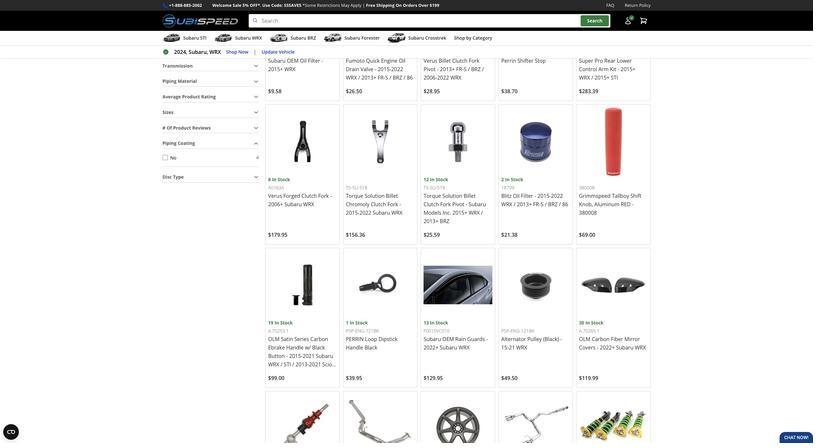 Task type: locate. For each thing, give the bounding box(es) containing it.
grimmspeed tallboy shift knob, aluminum red - 380008
[[580, 192, 642, 216]]

19 in stock a.70253.1 olm satin series carbon ebrake handle w/ black button - 2015-2021 subaru wrx / sti / 2013-2021 scion fr-s / subaru brz / toyota 86 / 2014-2018 forester / 2013-2017 crosstrek
[[268, 320, 336, 393]]

shipping
[[377, 2, 395, 8]]

2 torque from the left
[[424, 192, 441, 199]]

11 in stock
[[580, 41, 604, 48]]

1 horizontal spatial pivot
[[453, 201, 465, 208]]

verus billet clutch fork pivot - 2013+ fr-s / brz / 2006-2022 wrx
[[424, 57, 484, 81]]

carbon down a.70265.1
[[592, 336, 610, 343]]

handle down "series"
[[286, 344, 304, 351]]

- inside "30 in stock a.70265.1 olm carbon fiber mirror covers - 2022+ subaru wrx"
[[597, 344, 599, 351]]

stock up 721bk
[[356, 320, 368, 326]]

in right 12
[[430, 176, 435, 182]]

0 vertical spatial forester
[[362, 35, 380, 41]]

torque inside ts-su-518 torque solution billet chromoly clutch fork - 2015-2022 subaru wrx
[[346, 192, 364, 199]]

in for verus forged clutch fork - 2006+ subaru wrx
[[272, 176, 277, 182]]

piping inside piping coating dropdown button
[[163, 140, 177, 146]]

1 horizontal spatial verus
[[424, 57, 438, 64]]

1 horizontal spatial filter
[[521, 192, 534, 199]]

handle down the perrin
[[346, 344, 364, 351]]

engine
[[381, 57, 398, 64]]

1 horizontal spatial handle
[[346, 344, 364, 351]]

alternator pulley (black) - 15-21 wrx image
[[502, 251, 570, 319]]

stock up the 519
[[436, 176, 448, 182]]

subaru inside subaru crosstrek dropdown button
[[409, 35, 424, 41]]

0 horizontal spatial carbon
[[311, 336, 328, 343]]

olm inside "30 in stock a.70265.1 olm carbon fiber mirror covers - 2022+ subaru wrx"
[[580, 336, 591, 343]]

35 in stock
[[346, 41, 371, 48]]

stock up a.70265.1
[[592, 320, 604, 326]]

piping up no
[[163, 140, 177, 146]]

piping up average
[[163, 78, 177, 84]]

olm carbon fiber mirror covers - 2022+ subaru wrx image
[[580, 251, 648, 319]]

remark non-resonated midpipe kit - 2022-2023 subaru wrx image
[[346, 394, 415, 443]]

satin
[[281, 336, 293, 343]]

shop by category
[[454, 35, 493, 41]]

1 horizontal spatial solution
[[443, 192, 463, 199]]

1 horizontal spatial torque
[[424, 192, 441, 199]]

1 horizontal spatial sti
[[284, 361, 291, 368]]

faq
[[607, 2, 615, 8]]

2013- down $99.00
[[268, 386, 282, 393]]

0 vertical spatial shop
[[454, 35, 465, 41]]

|
[[363, 2, 365, 8], [254, 48, 257, 56]]

2 horizontal spatial oil
[[513, 192, 520, 199]]

0 horizontal spatial psp-
[[346, 328, 355, 334]]

disc type button
[[163, 172, 259, 182]]

in right 35 on the left of page
[[353, 41, 357, 48]]

2013+ inside '2 in stock 18709 blitz oil filter - 2015-2022 wrx / 2013+ fr-s / brz / 86'
[[517, 201, 532, 208]]

oil inside fumoto quick engine oil drain valve - 2015-2022 wrx / 2013+ fr-s / brz / 86
[[399, 57, 406, 64]]

in inside 8 in stock a0163a verus forged clutch fork - 2006+ subaru wrx
[[272, 176, 277, 182]]

black down loop
[[365, 344, 378, 351]]

su- up chromoly
[[353, 185, 360, 191]]

no
[[170, 155, 177, 161]]

a subaru crosstrek thumbnail image image
[[388, 33, 406, 43]]

1 piping from the top
[[163, 78, 177, 84]]

stock up a0163a
[[278, 176, 290, 182]]

subaru oem rain guards - 2022+ subaru wrx image
[[424, 251, 493, 319]]

wrx inside "30 in stock a.70265.1 olm carbon fiber mirror covers - 2022+ subaru wrx"
[[635, 344, 646, 351]]

in right 2
[[506, 176, 510, 182]]

2013+ inside 12 in stock ts-su-519 torque solution billet clutch fork pivot - subaru models inc. 2015+ wrx / 2013+ brz
[[424, 218, 439, 225]]

2 eng- from the left
[[511, 328, 522, 334]]

2021 down w/
[[303, 353, 315, 360]]

1 horizontal spatial forester
[[362, 35, 380, 41]]

ts- down 12
[[424, 185, 430, 191]]

perrin loop dipstick handle black image
[[346, 251, 415, 319]]

rear
[[605, 57, 616, 64]]

86
[[407, 74, 413, 81], [563, 201, 569, 208], [268, 378, 274, 385]]

torque inside 12 in stock ts-su-519 torque solution billet clutch fork pivot - subaru models inc. 2015+ wrx / 2013+ brz
[[424, 192, 441, 199]]

fr- inside the 19 in stock a.70253.1 olm satin series carbon ebrake handle w/ black button - 2015-2021 subaru wrx / sti / 2013-2021 scion fr-s / subaru brz / toyota 86 / 2014-2018 forester / 2013-2017 crosstrek
[[268, 369, 276, 377]]

0 vertical spatial piping
[[163, 78, 177, 84]]

2018
[[293, 378, 304, 385]]

1 vertical spatial 2013-
[[268, 386, 282, 393]]

code:
[[271, 2, 283, 8]]

shifter
[[518, 57, 534, 64]]

- inside 'subaru oem oil filter - 2015+ wrx'
[[322, 57, 323, 64]]

type
[[173, 174, 184, 180]]

2015+ down 'update vehicle' button
[[268, 66, 283, 73]]

chromoly
[[346, 201, 370, 208]]

1 torque from the left
[[346, 192, 364, 199]]

1 2022+ from the left
[[424, 344, 439, 351]]

8 down subaru crosstrek
[[424, 41, 427, 48]]

1 vertical spatial 380008
[[580, 209, 597, 216]]

policy
[[640, 2, 651, 8]]

2 black from the left
[[365, 344, 378, 351]]

reviews
[[192, 125, 211, 131]]

1 horizontal spatial 2013-
[[296, 361, 309, 368]]

0 horizontal spatial verus
[[268, 192, 282, 199]]

in inside "30 in stock a.70265.1 olm carbon fiber mirror covers - 2022+ subaru wrx"
[[586, 320, 590, 326]]

shop inside dropdown button
[[454, 35, 465, 41]]

shop left by
[[454, 35, 465, 41]]

in up a0163a
[[272, 176, 277, 182]]

billet inside 12 in stock ts-su-519 torque solution billet clutch fork pivot - subaru models inc. 2015+ wrx / 2013+ brz
[[464, 192, 476, 199]]

0 horizontal spatial oil
[[300, 57, 307, 64]]

0 horizontal spatial 86
[[268, 378, 274, 385]]

verus up 2006-
[[424, 57, 438, 64]]

2015- inside ts-su-518 torque solution billet chromoly clutch fork - 2015-2022 subaru wrx
[[346, 209, 360, 216]]

2015- inside fumoto quick engine oil drain valve - 2015-2022 wrx / 2013+ fr-s / brz / 86
[[378, 66, 392, 73]]

filter
[[308, 57, 320, 64], [521, 192, 534, 199]]

8 inside 8 in stock a0163a verus forged clutch fork - 2006+ subaru wrx
[[268, 176, 271, 182]]

brz inside '2 in stock 18709 blitz oil filter - 2015-2022 wrx / 2013+ fr-s / brz / 86'
[[549, 201, 558, 208]]

0 vertical spatial 86
[[407, 74, 413, 81]]

subaru inside subaru forester dropdown button
[[345, 35, 361, 41]]

s inside '2 in stock 18709 blitz oil filter - 2015-2022 wrx / 2013+ fr-s / brz / 86'
[[541, 201, 544, 208]]

15-
[[502, 344, 509, 351]]

2021 up toyota
[[309, 361, 321, 368]]

ts- left the 518
[[346, 185, 353, 191]]

30 in stock a.70265.1 olm carbon fiber mirror covers - 2022+ subaru wrx
[[580, 320, 646, 351]]

oem
[[287, 57, 299, 64], [443, 336, 454, 343]]

pivot inside verus billet clutch fork pivot - 2013+ fr-s / brz / 2006-2022 wrx
[[424, 66, 436, 73]]

13 in stock f0010vc010 subaru oem rain guards - 2022+ subaru wrx
[[424, 320, 488, 351]]

stock for olm satin series carbon ebrake handle w/ black button - 2015-2021 subaru wrx / sti / 2013-2021 scion fr-s / subaru brz / toyota 86 / 2014-2018 forester / 2013-2017 crosstrek
[[280, 320, 293, 326]]

wrx inside ts-su-518 torque solution billet chromoly clutch fork - 2015-2022 subaru wrx
[[392, 209, 403, 216]]

0 horizontal spatial black
[[312, 344, 325, 351]]

carbon up w/
[[311, 336, 328, 343]]

1 vertical spatial piping
[[163, 140, 177, 146]]

1 su- from the left
[[353, 185, 360, 191]]

8 up a0163a
[[268, 176, 271, 182]]

sti
[[200, 35, 207, 41], [611, 74, 619, 81], [284, 361, 291, 368]]

in
[[353, 41, 357, 48], [428, 41, 432, 48], [586, 41, 590, 48], [272, 176, 277, 182], [430, 176, 435, 182], [506, 176, 510, 182], [275, 320, 279, 326], [350, 320, 354, 326], [430, 320, 435, 326], [586, 320, 590, 326]]

stock up 18709
[[511, 176, 524, 182]]

a subaru forester thumbnail image image
[[324, 33, 342, 43]]

in for blitz oil filter - 2015-2022 wrx / 2013+ fr-s / brz / 86
[[506, 176, 510, 182]]

clutch up models on the right top
[[424, 201, 439, 208]]

| right now
[[254, 48, 257, 56]]

2013+ inside fumoto quick engine oil drain valve - 2015-2022 wrx / 2013+ fr-s / brz / 86
[[362, 74, 377, 81]]

carbon inside "30 in stock a.70265.1 olm carbon fiber mirror covers - 2022+ subaru wrx"
[[592, 336, 610, 343]]

oil right blitz
[[513, 192, 520, 199]]

handle inside the 19 in stock a.70253.1 olm satin series carbon ebrake handle w/ black button - 2015-2021 subaru wrx / sti / 2013-2021 scion fr-s / subaru brz / toyota 86 / 2014-2018 forester / 2013-2017 crosstrek
[[286, 344, 304, 351]]

1 horizontal spatial 8
[[424, 41, 427, 48]]

1 vertical spatial 2021
[[309, 361, 321, 368]]

mirror
[[625, 336, 640, 343]]

#
[[163, 125, 166, 131]]

fork inside 12 in stock ts-su-519 torque solution billet clutch fork pivot - subaru models inc. 2015+ wrx / 2013+ brz
[[441, 201, 451, 208]]

oil down 'subaru brz'
[[300, 57, 307, 64]]

2015+ right 'inc.'
[[453, 209, 468, 216]]

oil
[[300, 57, 307, 64], [399, 57, 406, 64], [513, 192, 520, 199]]

0 horizontal spatial oem
[[287, 57, 299, 64]]

handle for series
[[286, 344, 304, 351]]

1 horizontal spatial su-
[[430, 185, 438, 191]]

clutch right chromoly
[[371, 201, 386, 208]]

in for olm satin series carbon ebrake handle w/ black button - 2015-2021 subaru wrx / sti / 2013-2021 scion fr-s / subaru brz / toyota 86 / 2014-2018 forester / 2013-2017 crosstrek
[[275, 320, 279, 326]]

0 horizontal spatial sti
[[200, 35, 207, 41]]

$129.95
[[424, 375, 443, 382]]

in inside the 1 in stock psp-eng-721bk perrin loop dipstick handle black
[[350, 320, 354, 326]]

brz
[[308, 35, 316, 41], [472, 66, 481, 73], [393, 74, 403, 81], [549, 201, 558, 208], [440, 218, 450, 225], [302, 369, 312, 377]]

1 vertical spatial forester
[[306, 378, 326, 385]]

torque up chromoly
[[346, 192, 364, 199]]

2 horizontal spatial sti
[[611, 74, 619, 81]]

oem inside 'subaru oem oil filter - 2015+ wrx'
[[287, 57, 299, 64]]

a subaru wrx thumbnail image image
[[215, 33, 233, 43]]

carbon inside the 19 in stock a.70253.1 olm satin series carbon ebrake handle w/ black button - 2015-2021 subaru wrx / sti / 2013-2021 scion fr-s / subaru brz / toyota 86 / 2014-2018 forester / 2013-2017 crosstrek
[[311, 336, 328, 343]]

8
[[424, 41, 427, 48], [268, 176, 271, 182]]

2 olm from the left
[[580, 336, 591, 343]]

1 ts- from the left
[[346, 185, 353, 191]]

solution down the 519
[[443, 192, 463, 199]]

2002
[[192, 2, 202, 8]]

2 vertical spatial sti
[[284, 361, 291, 368]]

verus down a0163a
[[268, 192, 282, 199]]

1 vertical spatial shop
[[226, 49, 237, 55]]

in right 19
[[275, 320, 279, 326]]

subaru crosstrek
[[409, 35, 447, 41]]

518
[[360, 185, 368, 191]]

380008 up grimmspeed
[[580, 185, 595, 191]]

black right w/
[[312, 344, 325, 351]]

35
[[346, 41, 351, 48]]

0 vertical spatial 8
[[424, 41, 427, 48]]

in inside 13 in stock f0010vc010 subaru oem rain guards - 2022+ subaru wrx
[[430, 320, 435, 326]]

| left "free"
[[363, 2, 365, 8]]

oil right engine
[[399, 57, 406, 64]]

eng- up the perrin
[[355, 328, 366, 334]]

0 vertical spatial sti
[[200, 35, 207, 41]]

2 horizontal spatial 86
[[563, 201, 569, 208]]

crosstrek down the 2018
[[295, 386, 318, 393]]

free
[[366, 2, 376, 8]]

piping inside piping material dropdown button
[[163, 78, 177, 84]]

clutch inside 8 in stock a0163a verus forged clutch fork - 2006+ subaru wrx
[[302, 192, 317, 199]]

olm up covers
[[580, 336, 591, 343]]

0 horizontal spatial 2022+
[[424, 344, 439, 351]]

86 left 2014-
[[268, 378, 274, 385]]

2022 inside fumoto quick engine oil drain valve - 2015-2022 wrx / 2013+ fr-s / brz / 86
[[392, 66, 403, 73]]

+1-
[[169, 2, 175, 8]]

transmission button
[[163, 61, 259, 71]]

1 solution from the left
[[365, 192, 385, 199]]

0 horizontal spatial crosstrek
[[295, 386, 318, 393]]

1 horizontal spatial |
[[363, 2, 365, 8]]

1 vertical spatial filter
[[521, 192, 534, 199]]

crosstrek up 8 in stock at top right
[[426, 35, 447, 41]]

olm inside the 19 in stock a.70253.1 olm satin series carbon ebrake handle w/ black button - 2015-2021 subaru wrx / sti / 2013-2021 scion fr-s / subaru brz / toyota 86 / 2014-2018 forester / 2013-2017 crosstrek
[[268, 336, 280, 343]]

0 horizontal spatial forester
[[306, 378, 326, 385]]

0 vertical spatial filter
[[308, 57, 320, 64]]

in right 13
[[430, 320, 435, 326]]

handle inside the 1 in stock psp-eng-721bk perrin loop dipstick handle black
[[346, 344, 364, 351]]

2006+
[[268, 201, 283, 208]]

2022 inside ts-su-518 torque solution billet chromoly clutch fork - 2015-2022 subaru wrx
[[360, 209, 372, 216]]

psp-eng-121bk alternator pulley (black) - 15-21 wrx
[[502, 328, 562, 351]]

0 horizontal spatial billet
[[386, 192, 398, 199]]

torque solution billet clutch fork pivot - subaru models inc. 2015+ wrx / 2013+ brz image
[[424, 107, 493, 176]]

perrin shifter stop image
[[502, 0, 570, 41]]

2 piping from the top
[[163, 140, 177, 146]]

1 psp- from the left
[[346, 328, 355, 334]]

2022+
[[424, 344, 439, 351], [600, 344, 615, 351]]

121bk
[[522, 328, 535, 334]]

filter inside 'subaru oem oil filter - 2015+ wrx'
[[308, 57, 320, 64]]

21
[[509, 344, 515, 351]]

stock for verus forged clutch fork - 2006+ subaru wrx
[[278, 176, 290, 182]]

2 solution from the left
[[443, 192, 463, 199]]

1 vertical spatial verus
[[268, 192, 282, 199]]

in right 30
[[586, 320, 590, 326]]

search button
[[581, 15, 609, 26]]

1 horizontal spatial 2022+
[[600, 344, 615, 351]]

stock up f0010vc010
[[436, 320, 448, 326]]

519
[[438, 185, 445, 191]]

solution
[[365, 192, 385, 199], [443, 192, 463, 199]]

2 handle from the left
[[346, 344, 364, 351]]

stock inside 12 in stock ts-su-519 torque solution billet clutch fork pivot - subaru models inc. 2015+ wrx / 2013+ brz
[[436, 176, 448, 182]]

grimmspeed
[[580, 192, 611, 199]]

1 horizontal spatial psp-
[[502, 328, 511, 334]]

86 left 2006-
[[407, 74, 413, 81]]

sale
[[233, 2, 242, 8]]

2022+ down f0010vc010
[[424, 344, 439, 351]]

1 horizontal spatial 86
[[407, 74, 413, 81]]

stock down subaru forester
[[358, 41, 371, 48]]

psp- up alternator
[[502, 328, 511, 334]]

0 horizontal spatial handle
[[286, 344, 304, 351]]

2022
[[392, 66, 403, 73], [438, 74, 449, 81], [552, 192, 563, 199], [360, 209, 372, 216]]

fumoto
[[346, 57, 365, 64]]

in for perrin loop dipstick handle black
[[350, 320, 354, 326]]

piping for piping coating
[[163, 140, 177, 146]]

0 vertical spatial crosstrek
[[426, 35, 447, 41]]

clutch inside 12 in stock ts-su-519 torque solution billet clutch fork pivot - subaru models inc. 2015+ wrx / 2013+ brz
[[424, 201, 439, 208]]

1 vertical spatial 86
[[563, 201, 569, 208]]

disc
[[163, 174, 172, 180]]

stock up a.70253.1
[[280, 320, 293, 326]]

2015+ inside 'subaru oem oil filter - 2015+ wrx'
[[268, 66, 283, 73]]

1 black from the left
[[312, 344, 325, 351]]

1 horizontal spatial eng-
[[511, 328, 522, 334]]

forester up 35 in stock
[[362, 35, 380, 41]]

subaru inside 12 in stock ts-su-519 torque solution billet clutch fork pivot - subaru models inc. 2015+ wrx / 2013+ brz
[[469, 201, 486, 208]]

filter down 'subaru brz'
[[308, 57, 320, 64]]

category
[[473, 35, 493, 41]]

2013- up the 2018
[[296, 361, 309, 368]]

subispeed logo image
[[163, 14, 238, 28]]

stock inside "30 in stock a.70265.1 olm carbon fiber mirror covers - 2022+ subaru wrx"
[[592, 320, 604, 326]]

2022+ down fiber
[[600, 344, 615, 351]]

0 vertical spatial oem
[[287, 57, 299, 64]]

2 su- from the left
[[430, 185, 438, 191]]

stop
[[535, 57, 546, 64]]

1 horizontal spatial crosstrek
[[426, 35, 447, 41]]

0 horizontal spatial su-
[[353, 185, 360, 191]]

shop
[[454, 35, 465, 41], [226, 49, 237, 55]]

in right 1
[[350, 320, 354, 326]]

2 ts- from the left
[[424, 185, 430, 191]]

oil inside '2 in stock 18709 blitz oil filter - 2015-2022 wrx / 2013+ fr-s / brz / 86'
[[513, 192, 520, 199]]

s inside verus billet clutch fork pivot - 2013+ fr-s / brz / 2006-2022 wrx
[[464, 66, 467, 73]]

billet
[[439, 57, 451, 64], [386, 192, 398, 199], [464, 192, 476, 199]]

clutch down by
[[453, 57, 468, 64]]

1 horizontal spatial billet
[[439, 57, 451, 64]]

0 vertical spatial product
[[182, 94, 200, 100]]

fumoto quick engine oil drain valve - 2015-2022 wrx / 2013+ fr-s / brz / 86
[[346, 57, 413, 81]]

sti up the subaru, on the top of the page
[[200, 35, 207, 41]]

shop for shop by category
[[454, 35, 465, 41]]

stock inside 13 in stock f0010vc010 subaru oem rain guards - 2022+ subaru wrx
[[436, 320, 448, 326]]

handle
[[286, 344, 304, 351], [346, 344, 364, 351]]

0 horizontal spatial solution
[[365, 192, 385, 199]]

0 vertical spatial 380008
[[580, 185, 595, 191]]

1 olm from the left
[[268, 336, 280, 343]]

alternator
[[502, 336, 526, 343]]

1 carbon from the left
[[311, 336, 328, 343]]

open widget image
[[3, 424, 19, 440]]

380008 down "knob,"
[[580, 209, 597, 216]]

subaru oem oil filter - 2015+ wrx image
[[268, 0, 337, 41]]

0 horizontal spatial |
[[254, 48, 257, 56]]

update vehicle
[[262, 49, 295, 55]]

su- inside ts-su-518 torque solution billet chromoly clutch fork - 2015-2022 subaru wrx
[[353, 185, 360, 191]]

1 vertical spatial crosstrek
[[295, 386, 318, 393]]

2 horizontal spatial billet
[[464, 192, 476, 199]]

olm satin series carbon ebrake handle w/ black button - 2015-2021 subaru wrx / sti / 2013-2021 scion fr-s / subaru brz / toyota 86 / 2014-2018 forester / 2013-2017 crosstrek image
[[268, 251, 337, 319]]

8 for 8 in stock a0163a verus forged clutch fork - 2006+ subaru wrx
[[268, 176, 271, 182]]

su- up models on the right top
[[430, 185, 438, 191]]

ts- inside 12 in stock ts-su-519 torque solution billet clutch fork pivot - subaru models inc. 2015+ wrx / 2013+ brz
[[424, 185, 430, 191]]

shop left now
[[226, 49, 237, 55]]

olm up ebrake
[[268, 336, 280, 343]]

1 horizontal spatial olm
[[580, 336, 591, 343]]

clutch right forged at the left
[[302, 192, 317, 199]]

oem down vehicle on the top left of the page
[[287, 57, 299, 64]]

- inside super pro rear lower control arm kit - 2015+ wrx / 2015+ sti
[[618, 66, 620, 73]]

forester down toyota
[[306, 378, 326, 385]]

2013+ inside verus billet clutch fork pivot - 2013+ fr-s / brz / 2006-2022 wrx
[[440, 66, 455, 73]]

1 horizontal spatial black
[[365, 344, 378, 351]]

solution down the 518
[[365, 192, 385, 199]]

1 horizontal spatial carbon
[[592, 336, 610, 343]]

subaru sti button
[[163, 32, 207, 45]]

2
[[502, 176, 504, 182]]

0 vertical spatial 2013-
[[296, 361, 309, 368]]

2014-
[[279, 378, 293, 385]]

1 horizontal spatial oil
[[399, 57, 406, 64]]

# of product reviews button
[[163, 123, 259, 133]]

psp- down 1
[[346, 328, 355, 334]]

1 vertical spatial oem
[[443, 336, 454, 343]]

aluminum
[[595, 201, 620, 208]]

1 horizontal spatial oem
[[443, 336, 454, 343]]

button
[[268, 353, 285, 360]]

piping for piping material
[[163, 78, 177, 84]]

0 horizontal spatial 2013-
[[268, 386, 282, 393]]

2013+
[[440, 66, 455, 73], [362, 74, 377, 81], [517, 201, 532, 208], [424, 218, 439, 225]]

oem left rain
[[443, 336, 454, 343]]

8 for 8 in stock
[[424, 41, 427, 48]]

- inside 8 in stock a0163a verus forged clutch fork - 2006+ subaru wrx
[[330, 192, 332, 199]]

lower
[[617, 57, 632, 64]]

stock for olm carbon fiber mirror covers - 2022+ subaru wrx
[[592, 320, 604, 326]]

2 psp- from the left
[[502, 328, 511, 334]]

$156.36
[[346, 231, 365, 238]]

2021
[[303, 353, 315, 360], [309, 361, 321, 368]]

filter right blitz
[[521, 192, 534, 199]]

0 horizontal spatial ts-
[[346, 185, 353, 191]]

product down material
[[182, 94, 200, 100]]

return
[[625, 2, 639, 8]]

0 vertical spatial verus
[[424, 57, 438, 64]]

filter inside '2 in stock 18709 blitz oil filter - 2015-2022 wrx / 2013+ fr-s / brz / 86'
[[521, 192, 534, 199]]

billetworkz short shifter - 2015-22 wrx/18+ crosstek red image
[[268, 394, 337, 443]]

2 carbon from the left
[[592, 336, 610, 343]]

0 vertical spatial pivot
[[424, 66, 436, 73]]

2 2022+ from the left
[[600, 344, 615, 351]]

0 horizontal spatial shop
[[226, 49, 237, 55]]

wrx inside 12 in stock ts-su-519 torque solution billet clutch fork pivot - subaru models inc. 2015+ wrx / 2013+ brz
[[469, 209, 480, 216]]

stock inside 8 in stock a0163a verus forged clutch fork - 2006+ subaru wrx
[[278, 176, 290, 182]]

1 eng- from the left
[[355, 328, 366, 334]]

0 horizontal spatial filter
[[308, 57, 320, 64]]

1 vertical spatial sti
[[611, 74, 619, 81]]

0 horizontal spatial eng-
[[355, 328, 366, 334]]

black
[[312, 344, 325, 351], [365, 344, 378, 351]]

product right of
[[173, 125, 191, 131]]

subaru inside ts-su-518 torque solution billet chromoly clutch fork - 2015-2022 subaru wrx
[[373, 209, 390, 216]]

0 horizontal spatial olm
[[268, 336, 280, 343]]

0 horizontal spatial torque
[[346, 192, 364, 199]]

86 inside the 19 in stock a.70253.1 olm satin series carbon ebrake handle w/ black button - 2015-2021 subaru wrx / sti / 2013-2021 scion fr-s / subaru brz / toyota 86 / 2014-2018 forester / 2013-2017 crosstrek
[[268, 378, 274, 385]]

subaru wrx button
[[215, 32, 262, 45]]

su-
[[353, 185, 360, 191], [430, 185, 438, 191]]

blitz oil filter - 2015-2022 wrx / 2013+ fr-s / brz / 86 image
[[502, 107, 570, 176]]

0 horizontal spatial 8
[[268, 176, 271, 182]]

0 horizontal spatial pivot
[[424, 66, 436, 73]]

fork inside ts-su-518 torque solution billet chromoly clutch fork - 2015-2022 subaru wrx
[[388, 201, 398, 208]]

grimmspeed tallboy shift knob, aluminum red - 380008 image
[[580, 107, 648, 176]]

2 in stock 18709 blitz oil filter - 2015-2022 wrx / 2013+ fr-s / brz / 86
[[502, 176, 569, 208]]

2 380008 from the top
[[580, 209, 597, 216]]

1 horizontal spatial ts-
[[424, 185, 430, 191]]

$25.59
[[424, 231, 440, 238]]

torque solution billet chromoly clutch fork - 2015-2022 subaru wrx image
[[346, 107, 415, 176]]

verus inside 8 in stock a0163a verus forged clutch fork - 2006+ subaru wrx
[[268, 192, 282, 199]]

subaru brz
[[291, 35, 316, 41]]

eng- inside the 1 in stock psp-eng-721bk perrin loop dipstick handle black
[[355, 328, 366, 334]]

1 vertical spatial 8
[[268, 176, 271, 182]]

1 handle from the left
[[286, 344, 304, 351]]

0 vertical spatial |
[[363, 2, 365, 8]]

sti down button
[[284, 361, 291, 368]]

in inside 12 in stock ts-su-519 torque solution billet clutch fork pivot - subaru models inc. 2015+ wrx / 2013+ brz
[[430, 176, 435, 182]]

solution inside ts-su-518 torque solution billet chromoly clutch fork - 2015-2022 subaru wrx
[[365, 192, 385, 199]]

1 horizontal spatial shop
[[454, 35, 465, 41]]

sti down kit
[[611, 74, 619, 81]]

1 vertical spatial pivot
[[453, 201, 465, 208]]

torque down the 519
[[424, 192, 441, 199]]

ts-
[[346, 185, 353, 191], [424, 185, 430, 191]]

eng- up alternator
[[511, 328, 522, 334]]

psp- inside the psp-eng-121bk alternator pulley (black) - 15-21 wrx
[[502, 328, 511, 334]]

8 in stock
[[424, 41, 446, 48]]

in right 11 on the right top
[[586, 41, 590, 48]]

86 left "knob,"
[[563, 201, 569, 208]]

2 vertical spatial 86
[[268, 378, 274, 385]]

inc.
[[443, 209, 452, 216]]



Task type: describe. For each thing, give the bounding box(es) containing it.
vehicle
[[279, 49, 295, 55]]

subaru inside subaru sti dropdown button
[[183, 35, 199, 41]]

eng- inside the psp-eng-121bk alternator pulley (black) - 15-21 wrx
[[511, 328, 522, 334]]

1 in stock psp-eng-721bk perrin loop dipstick handle black
[[346, 320, 398, 351]]

fr- inside fumoto quick engine oil drain valve - 2015-2022 wrx / 2013+ fr-s / brz / 86
[[378, 74, 386, 81]]

- inside 13 in stock f0010vc010 subaru oem rain guards - 2022+ subaru wrx
[[487, 336, 488, 343]]

1 vertical spatial |
[[254, 48, 257, 56]]

subaru inside "30 in stock a.70265.1 olm carbon fiber mirror covers - 2022+ subaru wrx"
[[617, 344, 634, 351]]

clutch inside verus billet clutch fork pivot - 2013+ fr-s / brz / 2006-2022 wrx
[[453, 57, 468, 64]]

wrx inside 13 in stock f0010vc010 subaru oem rain guards - 2022+ subaru wrx
[[459, 344, 470, 351]]

dipstick
[[379, 336, 398, 343]]

+1-888-885-2002 link
[[169, 2, 202, 9]]

series
[[295, 336, 309, 343]]

- inside fumoto quick engine oil drain valve - 2015-2022 wrx / 2013+ fr-s / brz / 86
[[375, 66, 377, 73]]

2015- inside '2 in stock 18709 blitz oil filter - 2015-2022 wrx / 2013+ fr-s / brz / 86'
[[538, 192, 552, 199]]

wrx inside 8 in stock a0163a verus forged clutch fork - 2006+ subaru wrx
[[303, 201, 314, 208]]

888-
[[175, 2, 184, 8]]

/ inside 12 in stock ts-su-519 torque solution billet clutch fork pivot - subaru models inc. 2015+ wrx / 2013+ brz
[[481, 209, 483, 216]]

apply
[[351, 2, 362, 8]]

shop for shop now
[[226, 49, 237, 55]]

drain
[[346, 66, 359, 73]]

+1-888-885-2002
[[169, 2, 202, 8]]

clutch inside ts-su-518 torque solution billet chromoly clutch fork - 2015-2022 subaru wrx
[[371, 201, 386, 208]]

2022 inside '2 in stock 18709 blitz oil filter - 2015-2022 wrx / 2013+ fr-s / brz / 86'
[[552, 192, 563, 199]]

0 vertical spatial 2021
[[303, 353, 315, 360]]

olm for olm carbon fiber mirror covers - 2022+ subaru wrx
[[580, 336, 591, 343]]

olm for olm satin series carbon ebrake handle w/ black button - 2015-2021 subaru wrx / sti / 2013-2021 scion fr-s / subaru brz / toyota 86 / 2014-2018 forester / 2013-2017 crosstrek
[[268, 336, 280, 343]]

on
[[396, 2, 402, 8]]

- inside the psp-eng-121bk alternator pulley (black) - 15-21 wrx
[[561, 336, 562, 343]]

19
[[268, 320, 274, 326]]

subaru inside 'subaru oem oil filter - 2015+ wrx'
[[268, 57, 286, 64]]

fiber
[[611, 336, 624, 343]]

shop by category button
[[454, 32, 493, 45]]

a subaru sti thumbnail image image
[[163, 33, 181, 43]]

solution inside 12 in stock ts-su-519 torque solution billet clutch fork pivot - subaru models inc. 2015+ wrx / 2013+ brz
[[443, 192, 463, 199]]

stock for perrin loop dipstick handle black
[[356, 320, 368, 326]]

stock down subaru crosstrek
[[433, 41, 446, 48]]

4
[[256, 154, 259, 160]]

update
[[262, 49, 278, 55]]

orders
[[403, 2, 418, 8]]

wrx inside super pro rear lower control arm kit - 2015+ wrx / 2015+ sti
[[580, 74, 591, 81]]

subaru forester button
[[324, 32, 380, 45]]

$28.95
[[424, 88, 440, 95]]

subaru forester
[[345, 35, 380, 41]]

stock right 11 on the right top
[[592, 41, 604, 48]]

sizes button
[[163, 107, 259, 117]]

pivot inside 12 in stock ts-su-519 torque solution billet clutch fork pivot - subaru models inc. 2015+ wrx / 2013+ brz
[[453, 201, 465, 208]]

$119.99
[[580, 375, 599, 382]]

brz inside verus billet clutch fork pivot - 2013+ fr-s / brz / 2006-2022 wrx
[[472, 66, 481, 73]]

stock for torque solution billet clutch fork pivot - subaru models inc. 2015+ wrx / 2013+ brz
[[436, 176, 448, 182]]

/ inside super pro rear lower control arm kit - 2015+ wrx / 2015+ sti
[[592, 74, 594, 81]]

billet inside ts-su-518 torque solution billet chromoly clutch fork - 2015-2022 subaru wrx
[[386, 192, 398, 199]]

subaru crosstrek button
[[388, 32, 447, 45]]

knob,
[[580, 201, 594, 208]]

rating
[[201, 94, 216, 100]]

su- inside 12 in stock ts-su-519 torque solution billet clutch fork pivot - subaru models inc. 2015+ wrx / 2013+ brz
[[430, 185, 438, 191]]

8 in stock a0163a verus forged clutch fork - 2006+ subaru wrx
[[268, 176, 332, 208]]

perrin shifter stop
[[502, 57, 546, 64]]

brz inside dropdown button
[[308, 35, 316, 41]]

- inside '2 in stock 18709 blitz oil filter - 2015-2022 wrx / 2013+ fr-s / brz / 86'
[[535, 192, 537, 199]]

super pro rear lower control arm kit - 2015+ wrx / 2015+ sti image
[[580, 0, 648, 41]]

isc n1 v2 track coilover kit (10k front & 10k rear) - 2022+ subaru wrx image
[[580, 394, 648, 443]]

black inside the 19 in stock a.70253.1 olm satin series carbon ebrake handle w/ black button - 2015-2021 subaru wrx / sti / 2013-2021 scion fr-s / subaru brz / toyota 86 / 2014-2018 forester / 2013-2017 crosstrek
[[312, 344, 325, 351]]

subaru,
[[189, 48, 208, 56]]

f0010vc010
[[424, 328, 450, 334]]

brz inside fumoto quick engine oil drain valve - 2015-2022 wrx / 2013+ fr-s / brz / 86
[[393, 74, 403, 81]]

rain
[[456, 336, 466, 343]]

No button
[[163, 155, 168, 160]]

restrictions
[[317, 2, 340, 8]]

sti inside super pro rear lower control arm kit - 2015+ wrx / 2015+ sti
[[611, 74, 619, 81]]

a.70253.1
[[268, 328, 289, 334]]

86 inside fumoto quick engine oil drain valve - 2015-2022 wrx / 2013+ fr-s / brz / 86
[[407, 74, 413, 81]]

work emotion t7r 18x9.5 +38mm matte gunmetal - 2013-2016 scion fr-s / 2013-2024 subaru brz / 2017-2024 toyota image
[[424, 394, 493, 443]]

verus forged clutch fork - 2006+ subaru wrx image
[[268, 107, 337, 176]]

control
[[580, 66, 598, 73]]

subaru oem oil filter - 2015+ wrx
[[268, 57, 323, 73]]

2015+ inside 12 in stock ts-su-519 torque solution billet clutch fork pivot - subaru models inc. 2015+ wrx / 2013+ brz
[[453, 209, 468, 216]]

subaru sti
[[183, 35, 207, 41]]

2022+ inside "30 in stock a.70265.1 olm carbon fiber mirror covers - 2022+ subaru wrx"
[[600, 344, 615, 351]]

forester inside the 19 in stock a.70253.1 olm satin series carbon ebrake handle w/ black button - 2015-2021 subaru wrx / sti / 2013-2021 scion fr-s / subaru brz / toyota 86 / 2014-2018 forester / 2013-2017 crosstrek
[[306, 378, 326, 385]]

ts- inside ts-su-518 torque solution billet chromoly clutch fork - 2015-2022 subaru wrx
[[346, 185, 353, 191]]

stock for subaru oem rain guards - 2022+ subaru wrx
[[436, 320, 448, 326]]

red
[[621, 201, 631, 208]]

crosstrek inside dropdown button
[[426, 35, 447, 41]]

2015- inside the 19 in stock a.70253.1 olm satin series carbon ebrake handle w/ black button - 2015-2021 subaru wrx / sti / 2013-2021 scion fr-s / subaru brz / toyota 86 / 2014-2018 forester / 2013-2017 crosstrek
[[289, 353, 303, 360]]

forester inside dropdown button
[[362, 35, 380, 41]]

a subaru brz thumbnail image image
[[270, 33, 288, 43]]

brz inside the 19 in stock a.70253.1 olm satin series carbon ebrake handle w/ black button - 2015-2021 subaru wrx / sti / 2013-2021 scion fr-s / subaru brz / toyota 86 / 2014-2018 forester / 2013-2017 crosstrek
[[302, 369, 312, 377]]

ebrake
[[268, 344, 285, 351]]

handle for perrin
[[346, 344, 364, 351]]

off*.
[[250, 2, 261, 8]]

2022 inside verus billet clutch fork pivot - 2013+ fr-s / brz / 2006-2022 wrx
[[438, 74, 449, 81]]

super pro rear lower control arm kit - 2015+ wrx / 2015+ sti
[[580, 57, 636, 81]]

use
[[263, 2, 270, 8]]

piping material button
[[163, 76, 259, 86]]

models
[[424, 209, 442, 216]]

sti inside dropdown button
[[200, 35, 207, 41]]

2022+ inside 13 in stock f0010vc010 subaru oem rain guards - 2022+ subaru wrx
[[424, 344, 439, 351]]

$179.95
[[268, 231, 288, 238]]

loop
[[365, 336, 377, 343]]

11
[[580, 41, 585, 48]]

- inside grimmspeed tallboy shift knob, aluminum red - 380008
[[633, 201, 634, 208]]

perrin
[[502, 57, 517, 64]]

5%
[[243, 2, 249, 8]]

welcome sale 5% off*. use code: sssave5
[[213, 2, 302, 8]]

2015+ down lower at the right
[[621, 66, 636, 73]]

fr- inside verus billet clutch fork pivot - 2013+ fr-s / brz / 2006-2022 wrx
[[457, 66, 464, 73]]

subaru inside 'subaru brz' dropdown button
[[291, 35, 307, 41]]

disc type
[[163, 174, 184, 180]]

in for subaru oem rain guards - 2022+ subaru wrx
[[430, 320, 435, 326]]

2015+ down arm
[[595, 74, 610, 81]]

sssave5
[[284, 2, 302, 8]]

wrx inside dropdown button
[[252, 35, 262, 41]]

stock for blitz oil filter - 2015-2022 wrx / 2013+ fr-s / brz / 86
[[511, 176, 524, 182]]

toyota
[[316, 369, 333, 377]]

psp- inside the 1 in stock psp-eng-721bk perrin loop dipstick handle black
[[346, 328, 355, 334]]

search input field
[[249, 14, 611, 28]]

s inside fumoto quick engine oil drain valve - 2015-2022 wrx / 2013+ fr-s / brz / 86
[[386, 74, 388, 81]]

13
[[424, 320, 429, 326]]

may
[[341, 2, 350, 8]]

$39.95
[[346, 375, 362, 382]]

721bk
[[366, 328, 379, 334]]

billet inside verus billet clutch fork pivot - 2013+ fr-s / brz / 2006-2022 wrx
[[439, 57, 451, 64]]

wrx inside the 19 in stock a.70253.1 olm satin series carbon ebrake handle w/ black button - 2015-2021 subaru wrx / sti / 2013-2021 scion fr-s / subaru brz / toyota 86 / 2014-2018 forester / 2013-2017 crosstrek
[[268, 361, 279, 368]]

$199
[[430, 2, 440, 8]]

in for olm carbon fiber mirror covers - 2022+ subaru wrx
[[586, 320, 590, 326]]

fork inside 8 in stock a0163a verus forged clutch fork - 2006+ subaru wrx
[[318, 192, 329, 199]]

oem inside 13 in stock f0010vc010 subaru oem rain guards - 2022+ subaru wrx
[[443, 336, 454, 343]]

$9.58
[[268, 88, 282, 95]]

$38.70
[[502, 88, 518, 95]]

welcome
[[213, 2, 232, 8]]

kit
[[610, 66, 617, 73]]

oil inside 'subaru oem oil filter - 2015+ wrx'
[[300, 57, 307, 64]]

pro
[[595, 57, 604, 64]]

wrx inside fumoto quick engine oil drain valve - 2015-2022 wrx / 2013+ fr-s / brz / 86
[[346, 74, 357, 81]]

subaru brz button
[[270, 32, 316, 45]]

awe track edition exhaust for vb subaru wrx - chrome silver image
[[502, 394, 570, 443]]

in for torque solution billet clutch fork pivot - subaru models inc. 2015+ wrx / 2013+ brz
[[430, 176, 435, 182]]

coating
[[178, 140, 195, 146]]

covers
[[580, 344, 596, 351]]

by
[[467, 35, 472, 41]]

button image
[[624, 17, 632, 25]]

12
[[424, 176, 429, 182]]

wrx inside '2 in stock 18709 blitz oil filter - 2015-2022 wrx / 2013+ fr-s / brz / 86'
[[502, 201, 513, 208]]

now
[[238, 49, 249, 55]]

tallboy
[[612, 192, 630, 199]]

brz inside 12 in stock ts-su-519 torque solution billet clutch fork pivot - subaru models inc. 2015+ wrx / 2013+ brz
[[440, 218, 450, 225]]

- inside ts-su-518 torque solution billet chromoly clutch fork - 2015-2022 subaru wrx
[[400, 201, 401, 208]]

crosstrek inside the 19 in stock a.70253.1 olm satin series carbon ebrake handle w/ black button - 2015-2021 subaru wrx / sti / 2013-2021 scion fr-s / subaru brz / toyota 86 / 2014-2018 forester / 2013-2017 crosstrek
[[295, 386, 318, 393]]

average product rating button
[[163, 92, 259, 102]]

fr- inside '2 in stock 18709 blitz oil filter - 2015-2022 wrx / 2013+ fr-s / brz / 86'
[[534, 201, 541, 208]]

in down subaru crosstrek
[[428, 41, 432, 48]]

return policy link
[[625, 2, 651, 9]]

verus billet clutch fork pivot - 2013+ fr-s / brz / 2006-2022 wrx image
[[424, 0, 493, 41]]

verus inside verus billet clutch fork pivot - 2013+ fr-s / brz / 2006-2022 wrx
[[424, 57, 438, 64]]

wrx inside the psp-eng-121bk alternator pulley (black) - 15-21 wrx
[[517, 344, 528, 351]]

sti inside the 19 in stock a.70253.1 olm satin series carbon ebrake handle w/ black button - 2015-2021 subaru wrx / sti / 2013-2021 scion fr-s / subaru brz / toyota 86 / 2014-2018 forester / 2013-2017 crosstrek
[[284, 361, 291, 368]]

quick
[[366, 57, 380, 64]]

1 380008 from the top
[[580, 185, 595, 191]]

fumoto quick engine oil drain valve - 2015-2022 wrx / 2013+ fr-s / brz / 86 image
[[346, 0, 415, 41]]

wrx inside 'subaru oem oil filter - 2015+ wrx'
[[285, 66, 296, 73]]

super
[[580, 57, 594, 64]]

piping coating button
[[163, 138, 259, 148]]

*some restrictions may apply | free shipping on orders over $199
[[303, 2, 440, 8]]

return policy
[[625, 2, 651, 8]]

subaru inside subaru wrx dropdown button
[[235, 35, 251, 41]]

wrx inside verus billet clutch fork pivot - 2013+ fr-s / brz / 2006-2022 wrx
[[451, 74, 462, 81]]

s inside the 19 in stock a.70253.1 olm satin series carbon ebrake handle w/ black button - 2015-2021 subaru wrx / sti / 2013-2021 scion fr-s / subaru brz / toyota 86 / 2014-2018 forester / 2013-2017 crosstrek
[[276, 369, 279, 377]]

1 vertical spatial product
[[173, 125, 191, 131]]

$49.50
[[502, 375, 518, 382]]

- inside verus billet clutch fork pivot - 2013+ fr-s / brz / 2006-2022 wrx
[[437, 66, 439, 73]]



Task type: vqa. For each thing, say whether or not it's contained in the screenshot.
Reset on the left of the page
no



